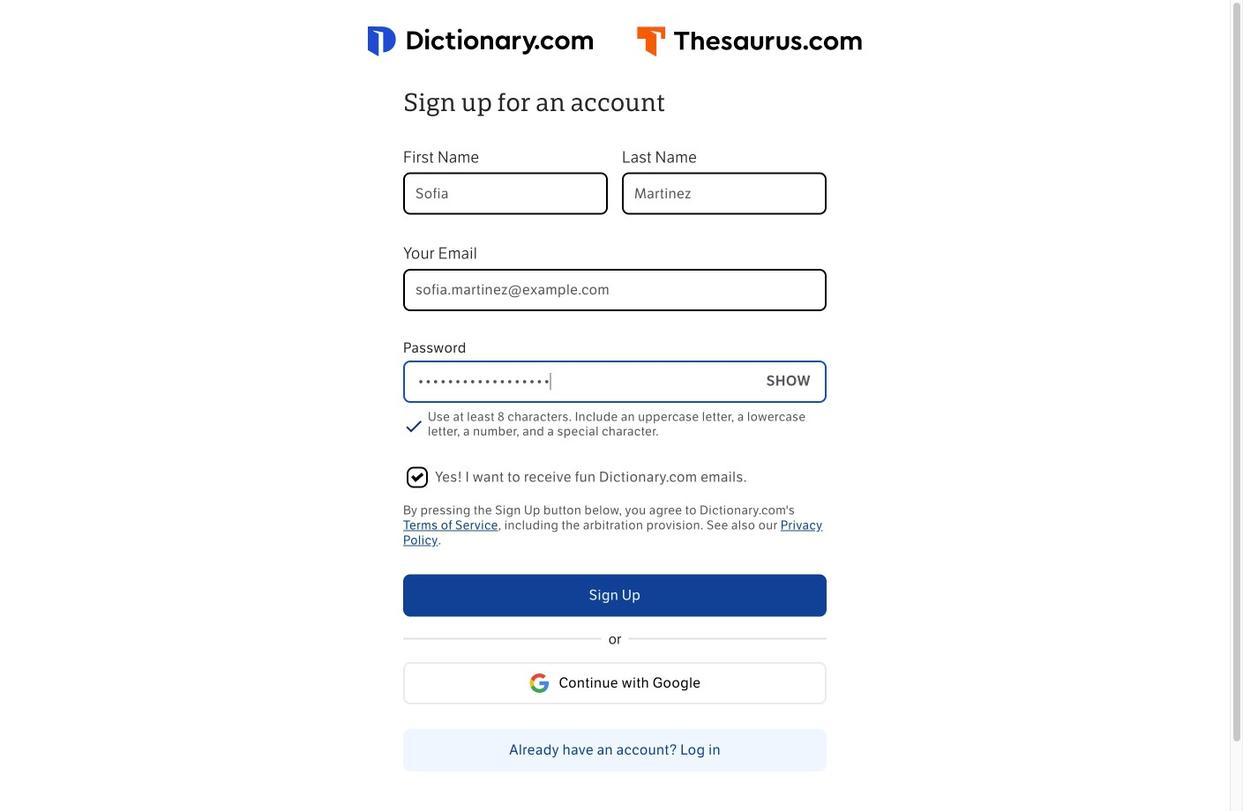 Task type: vqa. For each thing, say whether or not it's contained in the screenshot.
First Name text field
yes



Task type: describe. For each thing, give the bounding box(es) containing it.
Last Name text field
[[622, 173, 827, 215]]

First Name text field
[[403, 173, 608, 215]]



Task type: locate. For each thing, give the bounding box(es) containing it.
yourname@email.com email field
[[403, 269, 827, 311]]

None checkbox
[[407, 467, 428, 488]]

Password password field
[[405, 362, 752, 401]]



